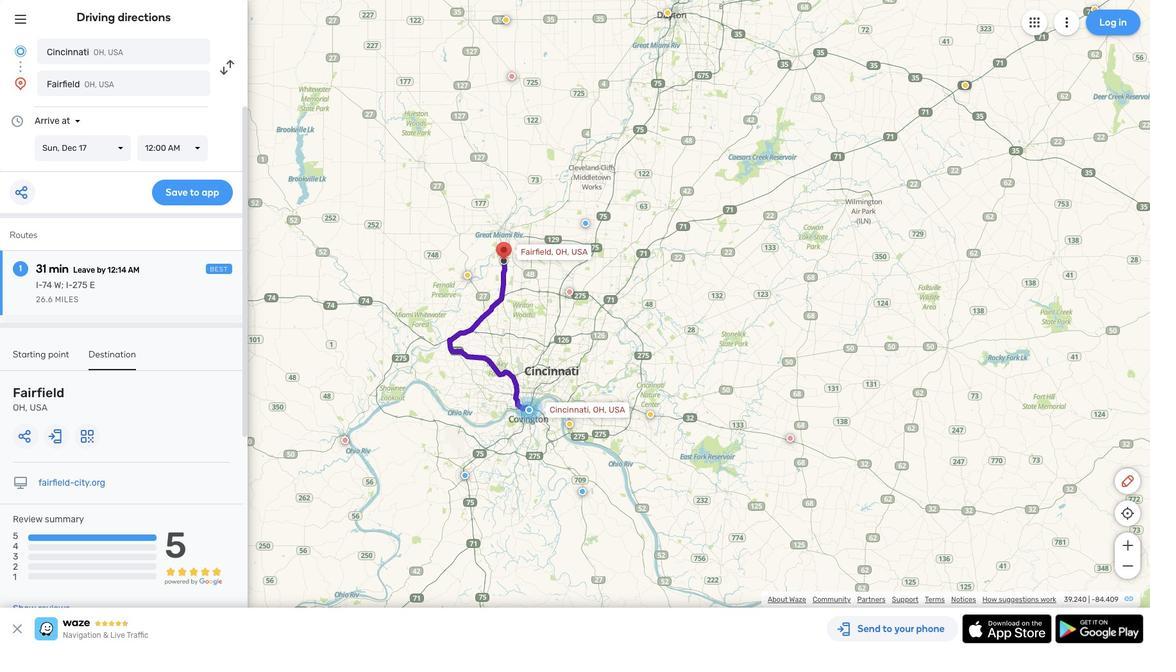 Task type: describe. For each thing, give the bounding box(es) containing it.
oh, inside cincinnati oh, usa
[[94, 48, 106, 57]]

review summary
[[13, 514, 84, 525]]

5 for 5
[[165, 524, 187, 567]]

notices
[[952, 596, 977, 604]]

traffic
[[127, 631, 148, 640]]

community link
[[813, 596, 851, 604]]

destination
[[89, 349, 136, 360]]

how
[[983, 596, 998, 604]]

zoom in image
[[1120, 538, 1136, 553]]

1 vertical spatial fairfield oh, usa
[[13, 385, 64, 413]]

1 horizontal spatial 1
[[19, 263, 22, 274]]

0 vertical spatial hazard image
[[464, 271, 472, 279]]

4
[[13, 541, 18, 552]]

police image
[[582, 219, 590, 227]]

39.240
[[1065, 596, 1087, 604]]

routes
[[10, 230, 37, 241]]

starting point
[[13, 349, 69, 360]]

1 vertical spatial hazard image
[[566, 420, 574, 428]]

oh, down starting point button
[[13, 402, 28, 413]]

destination button
[[89, 349, 136, 370]]

1 inside 5 4 3 2 1
[[13, 572, 17, 583]]

84.409
[[1096, 596, 1119, 604]]

fairfield,
[[521, 247, 554, 257]]

city.org
[[74, 477, 105, 488]]

oh, right the cincinnati,
[[593, 405, 607, 415]]

cincinnati oh, usa
[[47, 47, 123, 58]]

clock image
[[10, 114, 25, 129]]

arrive
[[35, 116, 60, 126]]

sun, dec 17
[[42, 143, 87, 153]]

0 horizontal spatial police image
[[461, 472, 469, 479]]

39.240 | -84.409
[[1065, 596, 1119, 604]]

about
[[768, 596, 788, 604]]

oh, down cincinnati oh, usa
[[84, 80, 97, 89]]

zoom out image
[[1120, 558, 1136, 574]]

12:00 am list box
[[137, 135, 208, 161]]

at
[[62, 116, 70, 126]]

support link
[[892, 596, 919, 604]]

12:14
[[107, 266, 126, 275]]

terms link
[[925, 596, 945, 604]]

partners link
[[858, 596, 886, 604]]

best
[[210, 266, 228, 273]]

17
[[79, 143, 87, 153]]

3
[[13, 551, 18, 562]]

show
[[13, 603, 36, 614]]

reviews
[[38, 603, 70, 614]]

0 vertical spatial road closed image
[[566, 288, 574, 296]]

5 4 3 2 1
[[13, 531, 18, 583]]

0 vertical spatial fairfield
[[47, 79, 80, 90]]

min
[[49, 262, 69, 276]]

about waze community partners support terms notices how suggestions work
[[768, 596, 1057, 604]]

work
[[1041, 596, 1057, 604]]

arrive at
[[35, 116, 70, 126]]

0 vertical spatial fairfield oh, usa
[[47, 79, 114, 90]]

12:00
[[145, 143, 166, 153]]

fairfield, oh, usa
[[521, 247, 588, 257]]

driving
[[77, 10, 115, 24]]

usa down cincinnati oh, usa
[[99, 80, 114, 89]]

usa down police icon
[[572, 247, 588, 257]]

sun,
[[42, 143, 60, 153]]



Task type: vqa. For each thing, say whether or not it's contained in the screenshot.
8
no



Task type: locate. For each thing, give the bounding box(es) containing it.
navigation & live traffic
[[63, 631, 148, 640]]

1 horizontal spatial i-
[[66, 280, 72, 291]]

support
[[892, 596, 919, 604]]

i-74 w; i-275 e 26.6 miles
[[36, 280, 95, 304]]

0 horizontal spatial hazard image
[[464, 271, 472, 279]]

0 vertical spatial road closed image
[[508, 73, 516, 80]]

1 vertical spatial fairfield
[[13, 385, 64, 400]]

2
[[13, 562, 18, 573]]

am
[[168, 143, 180, 153], [128, 266, 140, 275]]

0 horizontal spatial 1
[[13, 572, 17, 583]]

1 horizontal spatial 5
[[165, 524, 187, 567]]

1 left 31
[[19, 263, 22, 274]]

1 down 3
[[13, 572, 17, 583]]

driving directions
[[77, 10, 171, 24]]

1 horizontal spatial hazard image
[[566, 420, 574, 428]]

31 min leave by 12:14 am
[[36, 262, 140, 276]]

1 horizontal spatial road closed image
[[566, 288, 574, 296]]

leave
[[73, 266, 95, 275]]

usa down driving directions
[[108, 48, 123, 57]]

show reviews
[[13, 603, 70, 614]]

i- up 26.6
[[36, 280, 42, 291]]

about waze link
[[768, 596, 807, 604]]

police image
[[461, 472, 469, 479], [579, 488, 587, 495]]

fairfield down starting point button
[[13, 385, 64, 400]]

usa
[[108, 48, 123, 57], [99, 80, 114, 89], [572, 247, 588, 257], [30, 402, 48, 413], [609, 405, 626, 415]]

starting
[[13, 349, 46, 360]]

-
[[1092, 596, 1096, 604]]

pencil image
[[1121, 474, 1136, 489]]

computer image
[[13, 476, 28, 491]]

oh, right fairfield,
[[556, 247, 570, 257]]

1 vertical spatial am
[[128, 266, 140, 275]]

0 horizontal spatial road closed image
[[508, 73, 516, 80]]

1 vertical spatial police image
[[579, 488, 587, 495]]

point
[[48, 349, 69, 360]]

navigation
[[63, 631, 101, 640]]

current location image
[[13, 44, 28, 59]]

oh, right cincinnati
[[94, 48, 106, 57]]

1 vertical spatial road closed image
[[787, 434, 795, 442]]

link image
[[1124, 594, 1135, 604]]

1 horizontal spatial police image
[[579, 488, 587, 495]]

summary
[[45, 514, 84, 525]]

1
[[19, 263, 22, 274], [13, 572, 17, 583]]

hazard image
[[664, 9, 672, 17], [502, 16, 510, 24], [962, 82, 970, 89], [647, 411, 655, 418]]

review
[[13, 514, 43, 525]]

fairfield down cincinnati
[[47, 79, 80, 90]]

1 vertical spatial 1
[[13, 572, 17, 583]]

road closed image
[[508, 73, 516, 80], [787, 434, 795, 442]]

2 i- from the left
[[66, 280, 72, 291]]

terms
[[925, 596, 945, 604]]

waze
[[790, 596, 807, 604]]

0 horizontal spatial road closed image
[[341, 436, 349, 444]]

1 horizontal spatial am
[[168, 143, 180, 153]]

5 for 5 4 3 2 1
[[13, 531, 18, 542]]

usa right the cincinnati,
[[609, 405, 626, 415]]

|
[[1089, 596, 1091, 604]]

12:00 am
[[145, 143, 180, 153]]

0 vertical spatial am
[[168, 143, 180, 153]]

location image
[[13, 76, 28, 91]]

am right 12:00
[[168, 143, 180, 153]]

e
[[90, 280, 95, 291]]

community
[[813, 596, 851, 604]]

5
[[165, 524, 187, 567], [13, 531, 18, 542]]

74
[[42, 280, 52, 291]]

dec
[[62, 143, 77, 153]]

live
[[110, 631, 125, 640]]

cincinnati, oh, usa
[[550, 405, 626, 415]]

1 i- from the left
[[36, 280, 42, 291]]

directions
[[118, 10, 171, 24]]

fairfield oh, usa
[[47, 79, 114, 90], [13, 385, 64, 413]]

fairfield oh, usa down cincinnati oh, usa
[[47, 79, 114, 90]]

usa inside cincinnati oh, usa
[[108, 48, 123, 57]]

cincinnati
[[47, 47, 89, 58]]

suggestions
[[999, 596, 1039, 604]]

26.6
[[36, 295, 53, 304]]

cincinnati,
[[550, 405, 591, 415]]

&
[[103, 631, 109, 640]]

1 horizontal spatial road closed image
[[787, 434, 795, 442]]

starting point button
[[13, 349, 69, 369]]

am inside 31 min leave by 12:14 am
[[128, 266, 140, 275]]

hazard image
[[464, 271, 472, 279], [566, 420, 574, 428]]

i- right w;
[[66, 280, 72, 291]]

miles
[[55, 295, 79, 304]]

oh,
[[94, 48, 106, 57], [84, 80, 97, 89], [556, 247, 570, 257], [13, 402, 28, 413], [593, 405, 607, 415]]

how suggestions work link
[[983, 596, 1057, 604]]

0 horizontal spatial i-
[[36, 280, 42, 291]]

partners
[[858, 596, 886, 604]]

31
[[36, 262, 47, 276]]

5 inside 5 4 3 2 1
[[13, 531, 18, 542]]

0 horizontal spatial 5
[[13, 531, 18, 542]]

w;
[[54, 280, 64, 291]]

sun, dec 17 list box
[[35, 135, 131, 161]]

notices link
[[952, 596, 977, 604]]

am right 12:14
[[128, 266, 140, 275]]

fairfield-
[[39, 477, 74, 488]]

i-
[[36, 280, 42, 291], [66, 280, 72, 291]]

x image
[[10, 621, 25, 637]]

by
[[97, 266, 106, 275]]

0 vertical spatial police image
[[461, 472, 469, 479]]

0 vertical spatial 1
[[19, 263, 22, 274]]

fairfield-city.org
[[39, 477, 105, 488]]

road closed image
[[566, 288, 574, 296], [341, 436, 349, 444]]

fairfield oh, usa down starting point button
[[13, 385, 64, 413]]

fairfield-city.org link
[[39, 477, 105, 488]]

1 vertical spatial road closed image
[[341, 436, 349, 444]]

usa down starting point button
[[30, 402, 48, 413]]

0 horizontal spatial am
[[128, 266, 140, 275]]

fairfield
[[47, 79, 80, 90], [13, 385, 64, 400]]

am inside list box
[[168, 143, 180, 153]]

275
[[72, 280, 88, 291]]



